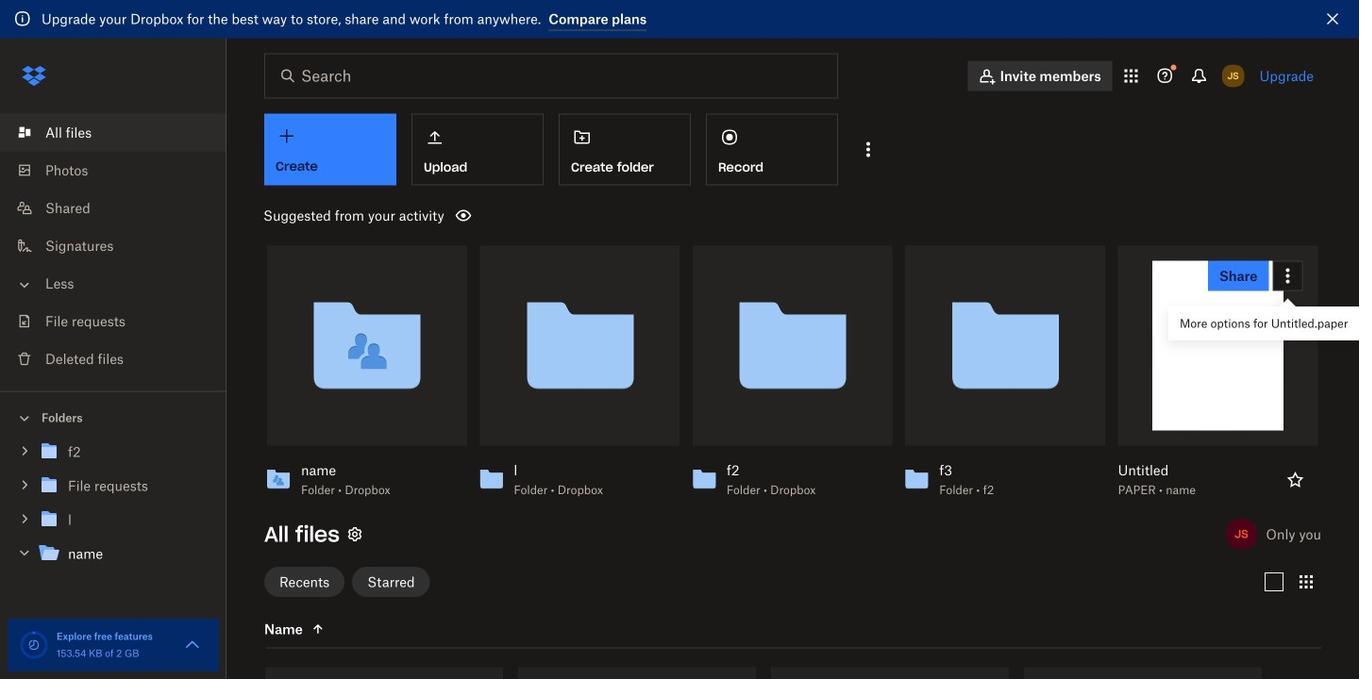 Task type: describe. For each thing, give the bounding box(es) containing it.
quota usage progress bar
[[19, 631, 49, 661]]

Search in folder "Dropbox" text field
[[301, 65, 799, 87]]

less image
[[15, 276, 34, 295]]

folder settings image
[[344, 523, 366, 546]]

folder, file requests row
[[518, 668, 756, 680]]

quota usage image
[[19, 631, 49, 661]]

folder, f2 row
[[265, 668, 503, 680]]



Task type: vqa. For each thing, say whether or not it's contained in the screenshot.
What'S within the button
no



Task type: locate. For each thing, give the bounding box(es) containing it.
group
[[0, 431, 227, 585]]

list item
[[0, 114, 227, 152]]

shared folder, name row
[[1024, 668, 1262, 680]]

dropbox image
[[15, 57, 53, 95]]

list
[[0, 102, 227, 391]]

folder, l row
[[771, 668, 1009, 680]]

alert
[[0, 0, 1359, 38]]



